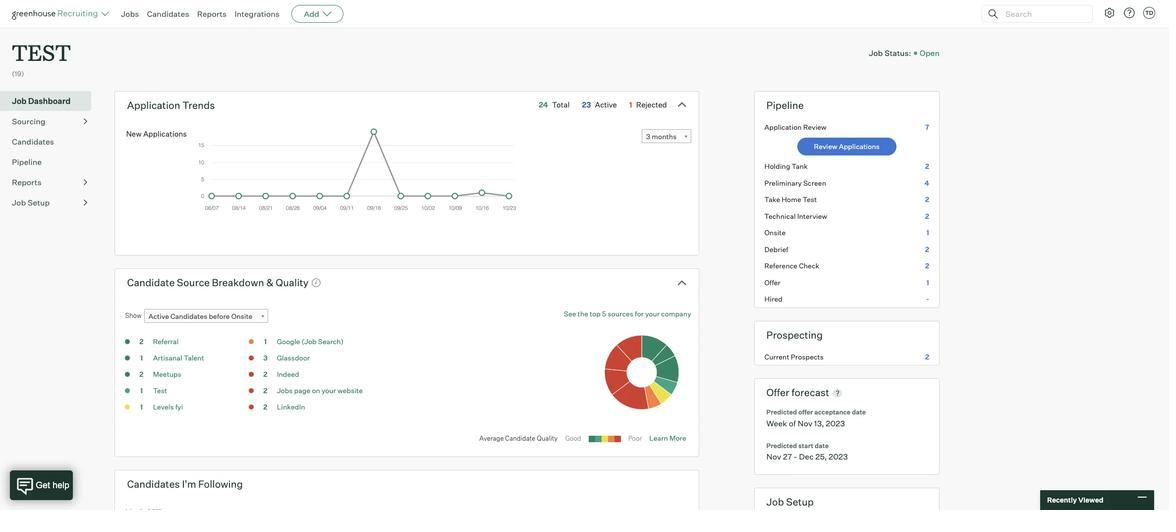 Task type: describe. For each thing, give the bounding box(es) containing it.
1 horizontal spatial active
[[595, 100, 617, 109]]

1 vertical spatial quality
[[537, 435, 558, 443]]

24
[[539, 100, 548, 109]]

active candidates before onsite
[[148, 312, 252, 321]]

2023 for week of nov 13, 2023
[[826, 419, 845, 429]]

7
[[925, 123, 929, 131]]

poor
[[628, 435, 642, 443]]

test (19)
[[12, 38, 71, 78]]

offer forecast
[[766, 387, 829, 399]]

reference
[[765, 262, 797, 270]]

learn
[[649, 434, 668, 443]]

2 link for linkedin
[[255, 403, 275, 414]]

sourcing link
[[12, 115, 87, 127]]

technical interview
[[765, 212, 827, 220]]

average candidate quality
[[479, 435, 558, 443]]

applications for review applications
[[839, 142, 880, 151]]

see the top 5 sources for your company link
[[564, 309, 691, 319]]

total
[[552, 100, 570, 109]]

1 horizontal spatial setup
[[786, 496, 814, 509]]

linkedin link
[[277, 403, 305, 411]]

glassdoor
[[277, 354, 310, 362]]

google (job search)
[[277, 338, 344, 346]]

take home test
[[765, 195, 817, 204]]

levels fyi link
[[153, 403, 183, 411]]

predicted for week
[[766, 408, 797, 416]]

job status:
[[869, 48, 911, 58]]

artisanal talent
[[153, 354, 204, 362]]

1 link for levels
[[132, 403, 151, 414]]

on
[[312, 387, 320, 395]]

13,
[[814, 419, 824, 429]]

good
[[565, 435, 581, 443]]

learn more
[[649, 434, 686, 443]]

check
[[799, 262, 819, 270]]

nov inside predicted offer acceptance date week of nov 13, 2023
[[798, 419, 812, 429]]

take
[[765, 195, 780, 204]]

4
[[924, 179, 929, 187]]

artisanal talent link
[[153, 354, 204, 362]]

1 rejected
[[629, 100, 667, 109]]

1 vertical spatial reports
[[12, 177, 41, 187]]

interview
[[797, 212, 827, 220]]

offer for offer
[[765, 278, 781, 287]]

home
[[782, 195, 801, 204]]

linkedin
[[277, 403, 305, 411]]

debrief
[[765, 245, 788, 254]]

holding tank
[[765, 162, 808, 171]]

recently
[[1047, 496, 1077, 505]]

candidates right jobs link
[[147, 9, 189, 19]]

current
[[765, 353, 789, 361]]

search)
[[318, 338, 344, 346]]

dec
[[799, 452, 814, 462]]

new
[[126, 129, 142, 139]]

td button
[[1141, 5, 1157, 21]]

candidates left before
[[170, 312, 207, 321]]

candidates i'm following
[[127, 478, 243, 491]]

technical
[[765, 212, 796, 220]]

page
[[294, 387, 310, 395]]

23 active
[[582, 100, 617, 109]]

of
[[789, 419, 796, 429]]

1 link for artisanal
[[132, 353, 151, 365]]

jobs page on your website link
[[277, 387, 363, 395]]

average
[[479, 435, 504, 443]]

2 link for referral
[[132, 337, 151, 348]]

referral link
[[153, 338, 179, 346]]

talent
[[184, 354, 204, 362]]

show
[[125, 312, 141, 320]]

0 horizontal spatial test
[[153, 387, 167, 395]]

(19)
[[12, 69, 24, 78]]

3 for 3
[[263, 354, 268, 362]]

week
[[766, 419, 787, 429]]

5
[[602, 310, 606, 318]]

candidates left i'm
[[127, 478, 180, 491]]

active candidates before onsite link
[[144, 309, 268, 324]]

sourcing
[[12, 116, 45, 126]]

trends
[[182, 99, 215, 111]]

0 vertical spatial setup
[[28, 198, 50, 207]]

3 link
[[255, 353, 275, 365]]

review applications
[[814, 142, 880, 151]]

forecast
[[792, 387, 829, 399]]

1 horizontal spatial candidate
[[505, 435, 535, 443]]

application review
[[765, 123, 827, 131]]

see
[[564, 310, 576, 318]]

2 link for jobs page on your website
[[255, 386, 275, 398]]

candidate source data is not real-time. data may take up to two days to reflect accurately. image
[[311, 278, 321, 288]]

current prospects
[[765, 353, 824, 361]]

3 months link
[[642, 129, 691, 144]]

acceptance
[[814, 408, 851, 416]]

27
[[783, 452, 792, 462]]

1 link for google
[[255, 337, 275, 348]]

0 vertical spatial pipeline
[[766, 99, 804, 111]]

review applications link
[[797, 138, 896, 156]]

meetups link
[[153, 370, 181, 379]]

status:
[[885, 48, 911, 58]]

1 horizontal spatial test
[[803, 195, 817, 204]]

23
[[582, 100, 591, 109]]

prospects
[[791, 353, 824, 361]]



Task type: vqa. For each thing, say whether or not it's contained in the screenshot.
New
yes



Task type: locate. For each thing, give the bounding box(es) containing it.
0 horizontal spatial nov
[[766, 452, 781, 462]]

greenhouse recruiting image
[[12, 8, 101, 20]]

3 left months
[[646, 132, 650, 141]]

indeed
[[277, 370, 299, 379]]

2023 for nov 27 - dec 25, 2023
[[829, 452, 848, 462]]

test
[[803, 195, 817, 204], [153, 387, 167, 395]]

1 vertical spatial setup
[[786, 496, 814, 509]]

0 vertical spatial test
[[803, 195, 817, 204]]

application
[[127, 99, 180, 111], [765, 123, 802, 131]]

1 predicted from the top
[[766, 408, 797, 416]]

dashboard
[[28, 96, 71, 106]]

your right on
[[322, 387, 336, 395]]

viewed
[[1078, 496, 1103, 505]]

predicted inside predicted start date nov 27 - dec 25, 2023
[[766, 442, 797, 450]]

0 vertical spatial reports link
[[197, 9, 227, 19]]

jobs for jobs page on your website
[[277, 387, 293, 395]]

- inside predicted start date nov 27 - dec 25, 2023
[[794, 452, 797, 462]]

0 horizontal spatial applications
[[143, 129, 187, 139]]

pipeline link
[[12, 156, 87, 168]]

offer up week
[[766, 387, 789, 399]]

1 vertical spatial your
[[322, 387, 336, 395]]

predicted up 27
[[766, 442, 797, 450]]

jobs link
[[121, 9, 139, 19]]

pipeline up application review
[[766, 99, 804, 111]]

test
[[12, 38, 71, 67]]

glassdoor link
[[277, 354, 310, 362]]

25,
[[815, 452, 827, 462]]

0 horizontal spatial 3
[[263, 354, 268, 362]]

nov inside predicted start date nov 27 - dec 25, 2023
[[766, 452, 781, 462]]

1 vertical spatial date
[[815, 442, 829, 450]]

reports left integrations link
[[197, 9, 227, 19]]

1 horizontal spatial -
[[926, 295, 929, 303]]

0 vertical spatial job setup
[[12, 198, 50, 207]]

1 vertical spatial predicted
[[766, 442, 797, 450]]

your right for
[[645, 310, 660, 318]]

applications
[[143, 129, 187, 139], [839, 142, 880, 151]]

application up new applications
[[127, 99, 180, 111]]

1 horizontal spatial nov
[[798, 419, 812, 429]]

0 horizontal spatial job setup
[[12, 198, 50, 207]]

for
[[635, 310, 644, 318]]

0 vertical spatial applications
[[143, 129, 187, 139]]

candidate right average in the bottom of the page
[[505, 435, 535, 443]]

indeed link
[[277, 370, 299, 379]]

quality right &
[[276, 276, 309, 289]]

1 horizontal spatial application
[[765, 123, 802, 131]]

1
[[629, 100, 632, 109], [926, 229, 929, 237], [926, 278, 929, 287], [264, 338, 267, 346], [140, 354, 143, 362], [140, 387, 143, 395], [140, 403, 143, 411]]

2023 down 'acceptance'
[[826, 419, 845, 429]]

0 horizontal spatial date
[[815, 442, 829, 450]]

add
[[304, 9, 319, 19]]

0 horizontal spatial application
[[127, 99, 180, 111]]

1 vertical spatial active
[[148, 312, 169, 321]]

predicted inside predicted offer acceptance date week of nov 13, 2023
[[766, 408, 797, 416]]

website
[[338, 387, 363, 395]]

nov left 27
[[766, 452, 781, 462]]

1 link left test link in the left bottom of the page
[[132, 386, 151, 398]]

offer
[[798, 408, 813, 416]]

0 vertical spatial candidates link
[[147, 9, 189, 19]]

candidates link down sourcing link
[[12, 136, 87, 148]]

1 horizontal spatial quality
[[537, 435, 558, 443]]

the
[[578, 310, 588, 318]]

candidates
[[147, 9, 189, 19], [12, 137, 54, 147], [170, 312, 207, 321], [127, 478, 180, 491]]

1 vertical spatial application
[[765, 123, 802, 131]]

offer down reference
[[765, 278, 781, 287]]

prospecting
[[766, 329, 823, 341]]

0 vertical spatial predicted
[[766, 408, 797, 416]]

predicted up week
[[766, 408, 797, 416]]

candidate source breakdown & quality
[[127, 276, 309, 289]]

1 horizontal spatial applications
[[839, 142, 880, 151]]

integrations link
[[235, 9, 280, 19]]

1 vertical spatial candidates link
[[12, 136, 87, 148]]

reports link left integrations link
[[197, 9, 227, 19]]

company
[[661, 310, 691, 318]]

0 horizontal spatial candidates link
[[12, 136, 87, 148]]

active right show
[[148, 312, 169, 321]]

candidates link right jobs link
[[147, 9, 189, 19]]

0 horizontal spatial reports
[[12, 177, 41, 187]]

1 horizontal spatial reports
[[197, 9, 227, 19]]

reports link down pipeline link
[[12, 176, 87, 188]]

google (job search) link
[[277, 338, 344, 346]]

2023 inside predicted start date nov 27 - dec 25, 2023
[[829, 452, 848, 462]]

0 vertical spatial offer
[[765, 278, 781, 287]]

0 horizontal spatial quality
[[276, 276, 309, 289]]

0 vertical spatial 3
[[646, 132, 650, 141]]

sources
[[608, 310, 633, 318]]

date inside predicted start date nov 27 - dec 25, 2023
[[815, 442, 829, 450]]

3 left the glassdoor
[[263, 354, 268, 362]]

2023 inside predicted offer acceptance date week of nov 13, 2023
[[826, 419, 845, 429]]

new applications
[[126, 129, 187, 139]]

1 vertical spatial nov
[[766, 452, 781, 462]]

i'm
[[182, 478, 196, 491]]

referral
[[153, 338, 179, 346]]

quality left good
[[537, 435, 558, 443]]

reference check
[[765, 262, 819, 270]]

application for application trends
[[127, 99, 180, 111]]

0 horizontal spatial -
[[794, 452, 797, 462]]

2
[[925, 162, 929, 171], [925, 195, 929, 204], [925, 212, 929, 220], [925, 245, 929, 254], [925, 262, 929, 270], [139, 338, 144, 346], [925, 353, 929, 361], [139, 370, 144, 379], [263, 370, 267, 379], [263, 387, 267, 395], [263, 403, 267, 411]]

3 months
[[646, 132, 677, 141]]

0 vertical spatial reports
[[197, 9, 227, 19]]

1 horizontal spatial job setup
[[766, 496, 814, 509]]

screen
[[803, 179, 826, 187]]

2 link for indeed
[[255, 370, 275, 381]]

nov
[[798, 419, 812, 429], [766, 452, 781, 462]]

onsite up debrief
[[765, 229, 786, 237]]

job dashboard link
[[12, 95, 87, 107]]

open
[[920, 48, 940, 58]]

Search text field
[[1003, 7, 1083, 21]]

configure image
[[1104, 7, 1116, 19]]

1 vertical spatial review
[[814, 142, 837, 151]]

1 horizontal spatial candidates link
[[147, 9, 189, 19]]

1 vertical spatial test
[[153, 387, 167, 395]]

0 vertical spatial date
[[852, 408, 866, 416]]

top
[[590, 310, 601, 318]]

candidates link
[[147, 9, 189, 19], [12, 136, 87, 148]]

1 horizontal spatial 3
[[646, 132, 650, 141]]

0 vertical spatial active
[[595, 100, 617, 109]]

td
[[1145, 9, 1153, 16]]

predicted offer acceptance date week of nov 13, 2023
[[766, 408, 866, 429]]

jobs for jobs
[[121, 9, 139, 19]]

1 vertical spatial 2023
[[829, 452, 848, 462]]

application up holding tank
[[765, 123, 802, 131]]

- link
[[755, 291, 939, 308]]

job setup link
[[12, 197, 87, 208]]

see the top 5 sources for your company
[[564, 310, 691, 318]]

candidate source data is not real-time. data may take up to two days to reflect accurately. element
[[309, 274, 321, 291]]

1 horizontal spatial onsite
[[765, 229, 786, 237]]

1 horizontal spatial date
[[852, 408, 866, 416]]

tank
[[792, 162, 808, 171]]

1 link left artisanal
[[132, 353, 151, 365]]

1 vertical spatial offer
[[766, 387, 789, 399]]

1 vertical spatial pipeline
[[12, 157, 42, 167]]

preliminary
[[765, 179, 802, 187]]

0 horizontal spatial your
[[322, 387, 336, 395]]

date inside predicted offer acceptance date week of nov 13, 2023
[[852, 408, 866, 416]]

0 vertical spatial onsite
[[765, 229, 786, 237]]

predicted start date nov 27 - dec 25, 2023
[[766, 442, 848, 462]]

0 horizontal spatial jobs
[[121, 9, 139, 19]]

meetups
[[153, 370, 181, 379]]

review up review applications
[[803, 123, 827, 131]]

test link
[[153, 387, 167, 395]]

2 link for meetups
[[132, 370, 151, 381]]

0 vertical spatial nov
[[798, 419, 812, 429]]

your
[[645, 310, 660, 318], [322, 387, 336, 395]]

1 vertical spatial reports link
[[12, 176, 87, 188]]

0 horizontal spatial reports link
[[12, 176, 87, 188]]

active right 23
[[595, 100, 617, 109]]

learn more link
[[649, 434, 686, 443]]

pipeline inside pipeline link
[[12, 157, 42, 167]]

1 vertical spatial jobs
[[277, 387, 293, 395]]

levels
[[153, 403, 174, 411]]

1 vertical spatial onsite
[[231, 312, 252, 321]]

1 vertical spatial 3
[[263, 354, 268, 362]]

jobs
[[121, 9, 139, 19], [277, 387, 293, 395]]

0 vertical spatial review
[[803, 123, 827, 131]]

0 vertical spatial quality
[[276, 276, 309, 289]]

1 vertical spatial job setup
[[766, 496, 814, 509]]

pipeline down sourcing
[[12, 157, 42, 167]]

application trends
[[127, 99, 215, 111]]

0 vertical spatial jobs
[[121, 9, 139, 19]]

jobs page on your website
[[277, 387, 363, 395]]

test up levels at the left bottom
[[153, 387, 167, 395]]

setup down pipeline link
[[28, 198, 50, 207]]

job setup down 27
[[766, 496, 814, 509]]

-
[[926, 295, 929, 303], [794, 452, 797, 462]]

offer
[[765, 278, 781, 287], [766, 387, 789, 399]]

0 horizontal spatial onsite
[[231, 312, 252, 321]]

24 total
[[539, 100, 570, 109]]

1 horizontal spatial pipeline
[[766, 99, 804, 111]]

0 vertical spatial application
[[127, 99, 180, 111]]

candidate up show
[[127, 276, 175, 289]]

reports down pipeline link
[[12, 177, 41, 187]]

1 horizontal spatial your
[[645, 310, 660, 318]]

0 vertical spatial candidate
[[127, 276, 175, 289]]

0 horizontal spatial setup
[[28, 198, 50, 207]]

0 vertical spatial -
[[926, 295, 929, 303]]

2023 right 25,
[[829, 452, 848, 462]]

1 vertical spatial -
[[794, 452, 797, 462]]

3 for 3 months
[[646, 132, 650, 141]]

predicted for 27
[[766, 442, 797, 450]]

google
[[277, 338, 300, 346]]

integrations
[[235, 9, 280, 19]]

date up 25,
[[815, 442, 829, 450]]

levels fyi
[[153, 403, 183, 411]]

months
[[652, 132, 677, 141]]

review down application review
[[814, 142, 837, 151]]

1 link
[[255, 337, 275, 348], [132, 353, 151, 365], [132, 386, 151, 398], [132, 403, 151, 414]]

more
[[670, 434, 686, 443]]

onsite right before
[[231, 312, 252, 321]]

recently viewed
[[1047, 496, 1103, 505]]

job setup down pipeline link
[[12, 198, 50, 207]]

nov down offer
[[798, 419, 812, 429]]

0 horizontal spatial active
[[148, 312, 169, 321]]

0 vertical spatial 2023
[[826, 419, 845, 429]]

1 link left levels at the left bottom
[[132, 403, 151, 414]]

offer for offer forecast
[[766, 387, 789, 399]]

1 vertical spatial candidate
[[505, 435, 535, 443]]

holding
[[765, 162, 790, 171]]

1 vertical spatial applications
[[839, 142, 880, 151]]

1 horizontal spatial jobs
[[277, 387, 293, 395]]

1 link up 3 link
[[255, 337, 275, 348]]

setup down dec
[[786, 496, 814, 509]]

0 vertical spatial your
[[645, 310, 660, 318]]

0 horizontal spatial pipeline
[[12, 157, 42, 167]]

date right 'acceptance'
[[852, 408, 866, 416]]

candidates down sourcing
[[12, 137, 54, 147]]

0 horizontal spatial candidate
[[127, 276, 175, 289]]

1 horizontal spatial reports link
[[197, 9, 227, 19]]

2 predicted from the top
[[766, 442, 797, 450]]

test up interview
[[803, 195, 817, 204]]

candidates inside 'link'
[[12, 137, 54, 147]]

applications for new applications
[[143, 129, 187, 139]]

following
[[198, 478, 243, 491]]

test link
[[12, 28, 71, 69]]

application for application review
[[765, 123, 802, 131]]

artisanal
[[153, 354, 182, 362]]



